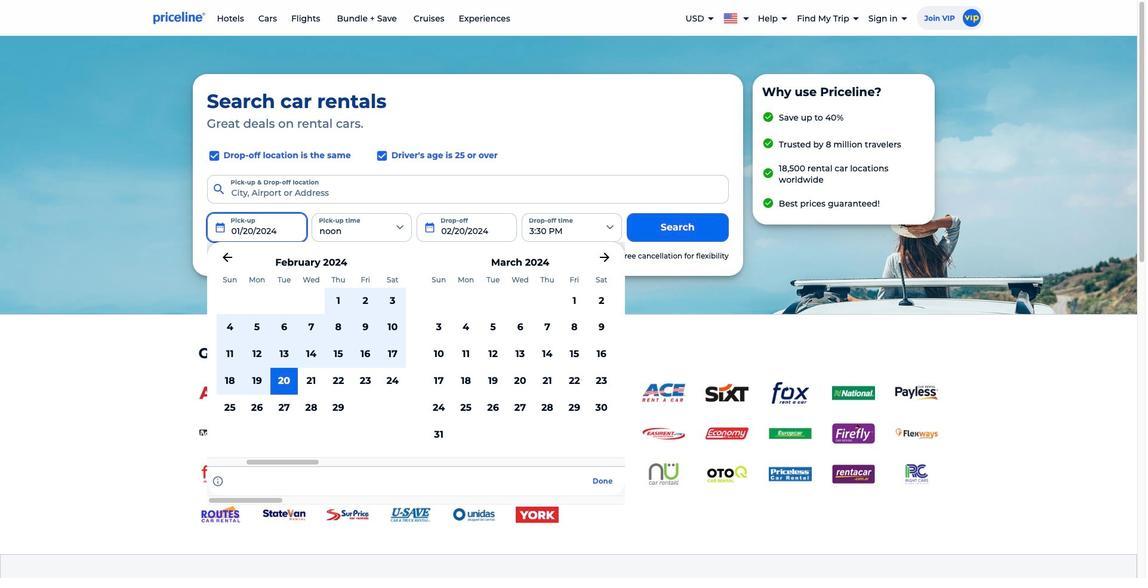 Task type: locate. For each thing, give the bounding box(es) containing it.
sixt image
[[706, 382, 749, 404]]

u save image
[[389, 504, 432, 526]]

europcar image
[[769, 423, 812, 444]]

easirent image
[[642, 423, 685, 444]]

otoq image
[[706, 464, 749, 485]]

enterprise image
[[389, 382, 432, 404]]

payless image
[[896, 386, 939, 401]]

advantage image
[[199, 423, 242, 444]]

priceless image
[[769, 464, 812, 485]]

surprice image
[[326, 504, 369, 526]]

nü image
[[642, 464, 685, 485]]

dollar image
[[452, 382, 495, 404]]

Pick-up field
[[207, 213, 307, 242]]

american image
[[389, 423, 432, 444]]

vip badge icon image
[[963, 9, 981, 27]]

economy image
[[706, 423, 749, 444]]

calendar image
[[214, 221, 226, 233]]

midway image
[[516, 464, 559, 485]]

City, Airport or Address text field
[[207, 175, 729, 204]]

hertz image
[[326, 382, 369, 404]]

state van rental image
[[262, 504, 305, 526]]



Task type: describe. For each thing, give the bounding box(es) containing it.
firefly image
[[832, 423, 875, 444]]

alamo image
[[516, 382, 559, 404]]

right cars image
[[896, 464, 939, 485]]

budget image
[[262, 382, 305, 404]]

foco image
[[199, 464, 242, 485]]

rentacar image
[[832, 464, 875, 485]]

infinity image
[[326, 464, 369, 485]]

fox image
[[769, 382, 812, 404]]

national image
[[832, 382, 875, 404]]

ace image
[[642, 382, 685, 404]]

en us image
[[724, 11, 743, 24]]

mex image
[[452, 464, 495, 485]]

show january 2024 image
[[220, 250, 234, 264]]

unidas image
[[452, 504, 495, 526]]

kyte image
[[389, 464, 432, 485]]

show march 2024 image
[[598, 250, 612, 264]]

priceline.com home image
[[153, 11, 205, 24]]

nextcar image
[[579, 464, 622, 485]]

avis image
[[199, 382, 242, 404]]

thrifty image
[[579, 382, 622, 404]]

york image
[[516, 504, 559, 526]]

routes image
[[199, 504, 242, 526]]

Drop-off field
[[417, 213, 517, 242]]

calendar image
[[424, 221, 436, 233]]

green motion image
[[262, 464, 305, 485]]

flexways image
[[896, 423, 939, 444]]



Task type: vqa. For each thing, say whether or not it's contained in the screenshot.
APP SCREENSHOT 'IMAGE'
no



